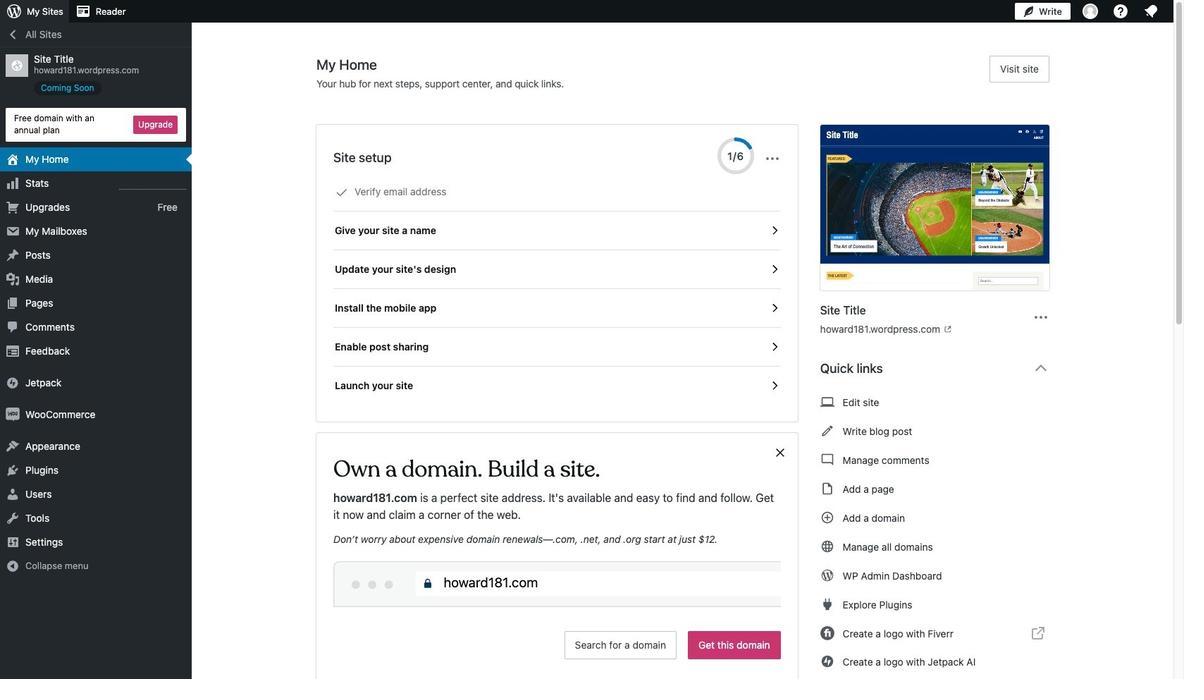 Task type: vqa. For each thing, say whether or not it's contained in the screenshot.
Purchases
no



Task type: locate. For each thing, give the bounding box(es) containing it.
my profile image
[[1083, 4, 1099, 19]]

insert_drive_file image
[[820, 480, 835, 497]]

0 vertical spatial task enabled image
[[768, 263, 781, 276]]

0 vertical spatial img image
[[6, 376, 20, 390]]

edit image
[[820, 422, 835, 439]]

2 vertical spatial task enabled image
[[768, 379, 781, 392]]

1 vertical spatial img image
[[6, 407, 20, 421]]

1 vertical spatial task enabled image
[[768, 341, 781, 353]]

0 vertical spatial task enabled image
[[768, 224, 781, 237]]

highest hourly views 0 image
[[119, 180, 186, 189]]

img image
[[6, 376, 20, 390], [6, 407, 20, 421]]

dismiss settings image
[[764, 150, 781, 167]]

2 task enabled image from the top
[[768, 302, 781, 314]]

1 vertical spatial task enabled image
[[768, 302, 781, 314]]

1 task enabled image from the top
[[768, 263, 781, 276]]

1 img image from the top
[[6, 376, 20, 390]]

laptop image
[[820, 393, 835, 410]]

launchpad checklist element
[[334, 173, 781, 405]]

main content
[[317, 56, 1061, 679]]

3 task enabled image from the top
[[768, 379, 781, 392]]

task enabled image
[[768, 263, 781, 276], [768, 341, 781, 353]]

task enabled image
[[768, 224, 781, 237], [768, 302, 781, 314], [768, 379, 781, 392]]

progress bar
[[718, 137, 754, 174]]

1 task enabled image from the top
[[768, 224, 781, 237]]



Task type: describe. For each thing, give the bounding box(es) containing it.
manage your notifications image
[[1143, 3, 1160, 20]]

dismiss domain name promotion image
[[774, 444, 787, 461]]

help image
[[1113, 3, 1130, 20]]

2 task enabled image from the top
[[768, 341, 781, 353]]

mode_comment image
[[820, 451, 835, 468]]

more options for site site title image
[[1033, 308, 1050, 325]]

2 img image from the top
[[6, 407, 20, 421]]



